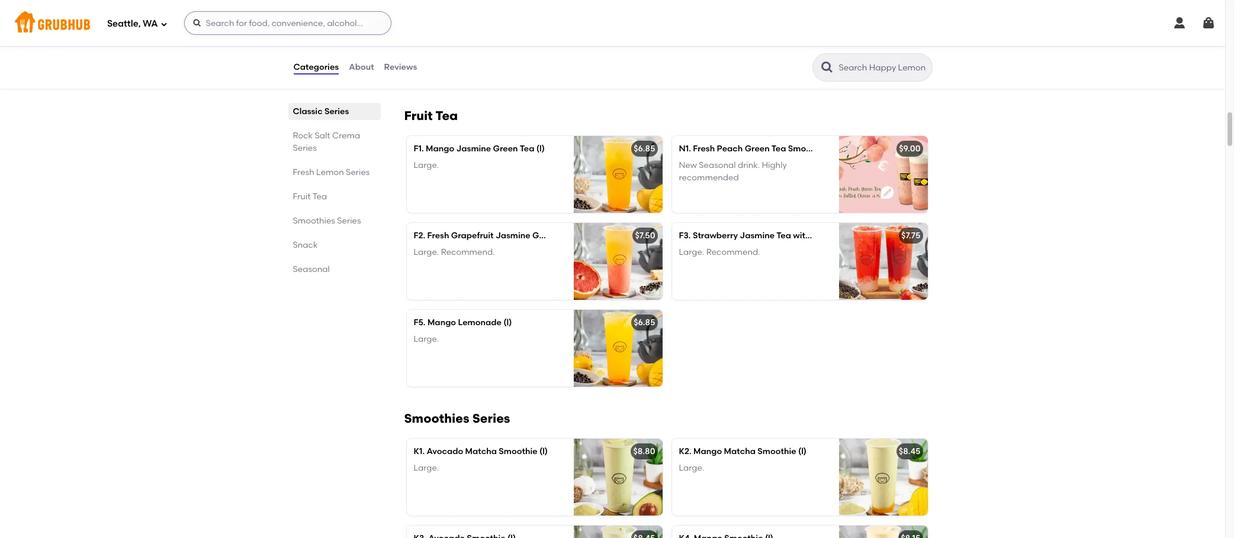 Task type: locate. For each thing, give the bounding box(es) containing it.
k1. avocado matcha smoothie (l) image
[[574, 439, 662, 516]]

snack tab
[[293, 239, 376, 252]]

jelly
[[843, 231, 862, 241]]

1 vertical spatial mango
[[428, 318, 456, 328]]

seasonal
[[699, 161, 736, 171], [293, 265, 330, 275]]

classic series tab
[[293, 105, 376, 118]]

series up salt
[[325, 107, 349, 117]]

crema left "$9.00"
[[871, 144, 899, 154]]

0 vertical spatial seasonal
[[699, 161, 736, 171]]

$8.80
[[633, 447, 655, 457]]

1 horizontal spatial recommend.
[[706, 248, 760, 258]]

1 vertical spatial seasonal
[[293, 265, 330, 275]]

large. recommend. down grapefruit
[[414, 248, 495, 258]]

fresh right n1.
[[693, 144, 715, 154]]

2 horizontal spatial green
[[745, 144, 770, 154]]

seasonal up recommended
[[699, 161, 736, 171]]

mango right the f5.
[[428, 318, 456, 328]]

fresh lemon series
[[293, 168, 370, 178]]

k2.
[[679, 447, 692, 457]]

f1.
[[414, 144, 424, 154]]

fruit up f1.
[[404, 108, 433, 123]]

fresh
[[693, 144, 715, 154], [293, 168, 314, 178], [427, 231, 449, 241]]

mango right the k2.
[[694, 447, 722, 457]]

1 large. recommend. from the left
[[414, 248, 495, 258]]

0 horizontal spatial large. recommend.
[[414, 248, 495, 258]]

crema inside rock salt crema series
[[332, 131, 360, 141]]

jasmine right grapefruit
[[496, 231, 530, 241]]

(l)
[[536, 144, 545, 154], [576, 231, 584, 241], [864, 231, 872, 241], [504, 318, 512, 328], [540, 447, 548, 457], [798, 447, 807, 457]]

0 vertical spatial smoothies
[[293, 216, 335, 226]]

0 vertical spatial crema
[[332, 131, 360, 141]]

matcha
[[465, 447, 497, 457], [724, 447, 756, 457]]

mango for k2.
[[694, 447, 722, 457]]

large. recommend. for strawberry
[[679, 248, 760, 258]]

seasonal down snack
[[293, 265, 330, 275]]

fruit
[[404, 108, 433, 123], [293, 192, 311, 202]]

n1.
[[679, 144, 691, 154]]

0 vertical spatial fresh
[[693, 144, 715, 154]]

large. down the f5.
[[414, 335, 439, 345]]

recommend. down strawberry
[[706, 248, 760, 258]]

jasmine
[[456, 144, 491, 154], [496, 231, 530, 241], [740, 231, 775, 241]]

fruit tea
[[404, 108, 458, 123], [293, 192, 327, 202]]

0 horizontal spatial smoothies
[[293, 216, 335, 226]]

fruit tea up f1.
[[404, 108, 458, 123]]

salted
[[842, 144, 869, 154]]

matcha for mango
[[724, 447, 756, 457]]

f1. mango jasmine green tea (l)
[[414, 144, 545, 154]]

main navigation navigation
[[0, 0, 1225, 46]]

smoothies series down fruit tea tab
[[293, 216, 361, 226]]

0 horizontal spatial jasmine
[[456, 144, 491, 154]]

series down rock
[[293, 143, 317, 153]]

k2. mango matcha smoothie (l) image
[[839, 439, 928, 516]]

lemonade
[[458, 318, 502, 328]]

f1. mango jasmine green tea (l) image
[[574, 136, 662, 213]]

large. recommend.
[[414, 248, 495, 258], [679, 248, 760, 258]]

1 vertical spatial $6.85
[[634, 318, 655, 328]]

series down fruit tea tab
[[337, 216, 361, 226]]

1 horizontal spatial green
[[532, 231, 557, 241]]

2 recommend. from the left
[[706, 248, 760, 258]]

0 vertical spatial smoothies series
[[293, 216, 361, 226]]

smoothies series up the avocado
[[404, 412, 510, 426]]

jasmine for large.
[[456, 144, 491, 154]]

1 vertical spatial fruit tea
[[293, 192, 327, 202]]

f3. strawberry jasmine tea with lychee jelly (l) image
[[839, 223, 928, 300]]

1 horizontal spatial fresh
[[427, 231, 449, 241]]

about
[[349, 62, 374, 72]]

large. down the 'f2.'
[[414, 248, 439, 258]]

mango
[[426, 144, 454, 154], [428, 318, 456, 328], [694, 447, 722, 457]]

0 horizontal spatial green
[[493, 144, 518, 154]]

1 horizontal spatial fruit tea
[[404, 108, 458, 123]]

recommend.
[[441, 248, 495, 258], [706, 248, 760, 258]]

1 matcha from the left
[[465, 447, 497, 457]]

fruit tea inside tab
[[293, 192, 327, 202]]

large.
[[414, 161, 439, 171], [414, 248, 439, 258], [679, 248, 704, 258], [414, 335, 439, 345], [414, 464, 439, 474], [679, 464, 704, 474]]

recommend. for grapefruit
[[441, 248, 495, 258]]

2 horizontal spatial fresh
[[693, 144, 715, 154]]

2 matcha from the left
[[724, 447, 756, 457]]

1 horizontal spatial fruit
[[404, 108, 433, 123]]

fruit tea down lemon
[[293, 192, 327, 202]]

0 vertical spatial mango
[[426, 144, 454, 154]]

large. recommend. down strawberry
[[679, 248, 760, 258]]

0 horizontal spatial fruit tea
[[293, 192, 327, 202]]

svg image
[[1173, 16, 1187, 30], [1202, 16, 1216, 30], [192, 18, 202, 28], [160, 20, 167, 28]]

0 horizontal spatial crema
[[332, 131, 360, 141]]

n1. fresh peach green tea smoothie w/ salted crema image
[[839, 136, 928, 213]]

f2. fresh grapefruit jasmine green tea (l)
[[414, 231, 584, 241]]

0 horizontal spatial smoothies series
[[293, 216, 361, 226]]

0 horizontal spatial matcha
[[465, 447, 497, 457]]

1 vertical spatial fruit
[[293, 192, 311, 202]]

fresh left lemon
[[293, 168, 314, 178]]

0 horizontal spatial recommend.
[[441, 248, 495, 258]]

rock salt crema series tab
[[293, 130, 376, 155]]

new seasonal drink. highly recommended
[[679, 161, 787, 183]]

1 vertical spatial fresh
[[293, 168, 314, 178]]

crema
[[332, 131, 360, 141], [871, 144, 899, 154]]

smoothies
[[293, 216, 335, 226], [404, 412, 469, 426]]

$6.85 for f1. mango jasmine green tea (l)
[[634, 144, 655, 154]]

0 horizontal spatial fresh
[[293, 168, 314, 178]]

fresh for n1.
[[693, 144, 715, 154]]

1 horizontal spatial large. recommend.
[[679, 248, 760, 258]]

2 vertical spatial mango
[[694, 447, 722, 457]]

mango right f1.
[[426, 144, 454, 154]]

large. for f5. mango lemonade (l)
[[414, 335, 439, 345]]

f2.
[[414, 231, 425, 241]]

classic series
[[293, 107, 349, 117]]

0 horizontal spatial fruit
[[293, 192, 311, 202]]

reviews
[[384, 62, 417, 72]]

0 horizontal spatial seasonal
[[293, 265, 330, 275]]

1 vertical spatial smoothies
[[404, 412, 469, 426]]

tea inside tab
[[313, 192, 327, 202]]

lychee
[[812, 231, 841, 241]]

large. down the k2.
[[679, 464, 704, 474]]

mango for f5.
[[428, 318, 456, 328]]

recommend. down grapefruit
[[441, 248, 495, 258]]

matcha for avocado
[[465, 447, 497, 457]]

smoothies up snack
[[293, 216, 335, 226]]

$6.85
[[634, 144, 655, 154], [634, 318, 655, 328]]

tea
[[435, 108, 458, 123], [520, 144, 534, 154], [772, 144, 786, 154], [313, 192, 327, 202], [559, 231, 574, 241], [777, 231, 791, 241]]

k4. mango smoothie (l) image
[[839, 527, 928, 539]]

$8.45
[[899, 447, 921, 457]]

green
[[493, 144, 518, 154], [745, 144, 770, 154], [532, 231, 557, 241]]

green for jasmine
[[493, 144, 518, 154]]

series inside tab
[[337, 216, 361, 226]]

smoothie
[[788, 144, 827, 154], [499, 447, 538, 457], [758, 447, 796, 457]]

large. down f3. at the right of page
[[679, 248, 704, 258]]

recommend. for jasmine
[[706, 248, 760, 258]]

matcha right the avocado
[[465, 447, 497, 457]]

crema right salt
[[332, 131, 360, 141]]

2 horizontal spatial jasmine
[[740, 231, 775, 241]]

1 recommend. from the left
[[441, 248, 495, 258]]

smoothies up the avocado
[[404, 412, 469, 426]]

1 horizontal spatial matcha
[[724, 447, 756, 457]]

1 horizontal spatial seasonal
[[699, 161, 736, 171]]

jasmine right f1.
[[456, 144, 491, 154]]

new
[[679, 161, 697, 171]]

large. for k2. mango matcha smoothie (l)
[[679, 464, 704, 474]]

1 horizontal spatial crema
[[871, 144, 899, 154]]

large. down f1.
[[414, 161, 439, 171]]

series
[[325, 107, 349, 117], [293, 143, 317, 153], [346, 168, 370, 178], [337, 216, 361, 226], [472, 412, 510, 426]]

w/
[[829, 144, 840, 154]]

matcha right the k2.
[[724, 447, 756, 457]]

1 vertical spatial smoothies series
[[404, 412, 510, 426]]

grapefruit
[[451, 231, 494, 241]]

2 vertical spatial fresh
[[427, 231, 449, 241]]

2 large. recommend. from the left
[[679, 248, 760, 258]]

fresh right the 'f2.'
[[427, 231, 449, 241]]

about button
[[348, 46, 375, 89]]

smoothies series
[[293, 216, 361, 226], [404, 412, 510, 426]]

0 vertical spatial fruit tea
[[404, 108, 458, 123]]

0 vertical spatial $6.85
[[634, 144, 655, 154]]

1 $6.85 from the top
[[634, 144, 655, 154]]

large. down k1.
[[414, 464, 439, 474]]

n1. fresh peach green tea smoothie w/ salted crema
[[679, 144, 899, 154]]

smoothie for k2. mango matcha smoothie (l)
[[758, 447, 796, 457]]

2 $6.85 from the top
[[634, 318, 655, 328]]

salt
[[315, 131, 330, 141]]

f5.
[[414, 318, 426, 328]]

1 vertical spatial crema
[[871, 144, 899, 154]]

jasmine right strawberry
[[740, 231, 775, 241]]

fruit down "fresh lemon series"
[[293, 192, 311, 202]]



Task type: vqa. For each thing, say whether or not it's contained in the screenshot.
Peach
yes



Task type: describe. For each thing, give the bounding box(es) containing it.
Search Happy Lemon search field
[[838, 62, 928, 73]]

large. for f1. mango jasmine green tea (l)
[[414, 161, 439, 171]]

series inside tab
[[325, 107, 349, 117]]

seattle,
[[107, 18, 141, 29]]

1 horizontal spatial smoothies series
[[404, 412, 510, 426]]

recommended
[[679, 173, 739, 183]]

snack
[[293, 240, 318, 251]]

f5. mango lemonade (l)
[[414, 318, 512, 328]]

series right lemon
[[346, 168, 370, 178]]

large. recommend. for fresh
[[414, 248, 495, 258]]

strawberry
[[693, 231, 738, 241]]

jasmine for large. recommend.
[[740, 231, 775, 241]]

classic
[[293, 107, 323, 117]]

f3. strawberry jasmine tea with lychee jelly (l)
[[679, 231, 872, 241]]

$6.85 for f5. mango lemonade (l)
[[634, 318, 655, 328]]

series inside rock salt crema series
[[293, 143, 317, 153]]

rock
[[293, 131, 313, 141]]

1 horizontal spatial jasmine
[[496, 231, 530, 241]]

categories button
[[293, 46, 339, 89]]

highly
[[762, 161, 787, 171]]

f3.
[[679, 231, 691, 241]]

1 horizontal spatial smoothies
[[404, 412, 469, 426]]

fresh lemon series tab
[[293, 166, 376, 179]]

f2. fresh grapefruit jasmine green tea (l) image
[[574, 223, 662, 300]]

k1.
[[414, 447, 425, 457]]

with
[[793, 231, 810, 241]]

c5. wintermelon lemonade (l) image
[[574, 7, 662, 84]]

Search for food, convenience, alcohol... search field
[[184, 11, 391, 35]]

series up k1. avocado matcha smoothie (l)
[[472, 412, 510, 426]]

fresh for f2.
[[427, 231, 449, 241]]

categories
[[293, 62, 339, 72]]

$7.75
[[901, 231, 921, 241]]

avocado
[[427, 447, 463, 457]]

c6. pineapple lemon with lychee jelly (l) image
[[839, 7, 928, 84]]

fresh inside tab
[[293, 168, 314, 178]]

0 vertical spatial fruit
[[404, 108, 433, 123]]

k2. mango matcha smoothie (l)
[[679, 447, 807, 457]]

seasonal tab
[[293, 264, 376, 276]]

$9.00
[[899, 144, 921, 154]]

reviews button
[[384, 46, 418, 89]]

fruit inside tab
[[293, 192, 311, 202]]

rock salt crema series
[[293, 131, 360, 153]]

$7.50
[[635, 231, 655, 241]]

smoothies series inside tab
[[293, 216, 361, 226]]

smoothies series tab
[[293, 215, 376, 227]]

fruit tea tab
[[293, 191, 376, 203]]

lemon
[[316, 168, 344, 178]]

green for peach
[[745, 144, 770, 154]]

f5. mango lemonade (l) image
[[574, 310, 662, 387]]

seasonal inside new seasonal drink. highly recommended
[[699, 161, 736, 171]]

k1. avocado matcha smoothie (l)
[[414, 447, 548, 457]]

search icon image
[[820, 60, 834, 75]]

seattle, wa
[[107, 18, 158, 29]]

drink.
[[738, 161, 760, 171]]

large. for k1. avocado matcha smoothie (l)
[[414, 464, 439, 474]]

smoothie for k1. avocado matcha smoothie (l)
[[499, 447, 538, 457]]

seasonal inside seasonal tab
[[293, 265, 330, 275]]

smoothies inside tab
[[293, 216, 335, 226]]

mango for f1.
[[426, 144, 454, 154]]

wa
[[143, 18, 158, 29]]

k3. avocado smoothie (l) image
[[574, 527, 662, 539]]

peach
[[717, 144, 743, 154]]



